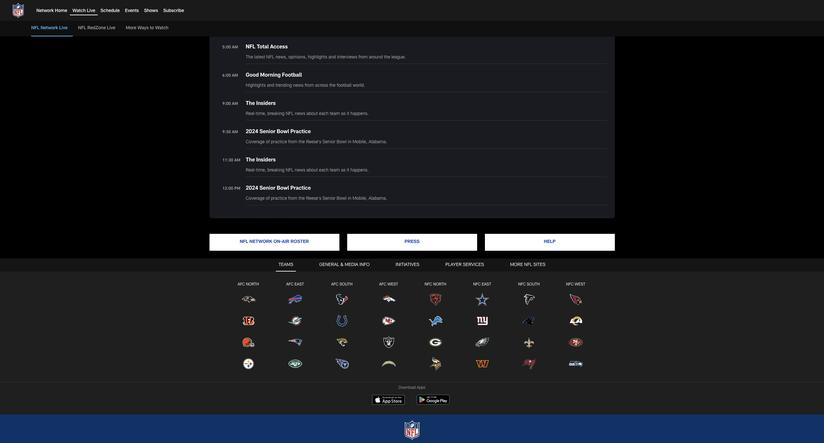 Task type: describe. For each thing, give the bounding box(es) containing it.
real-time, breaking nfl news about each team as it happens. for 9:00 am
[[246, 112, 369, 116]]

highlights and trending news from across the football world.
[[246, 83, 365, 88]]

player services
[[445, 263, 484, 267]]

help
[[544, 240, 556, 244]]

9:00
[[222, 102, 231, 106]]

watch live
[[72, 9, 95, 13]]

4:00 am
[[222, 17, 238, 21]]

afc north
[[238, 282, 259, 286]]

network schedule tile description element for 9:00 am
[[246, 110, 369, 118]]

air
[[282, 240, 289, 244]]

11:30 am
[[222, 159, 240, 162]]

2024 senior bowl practice for am
[[246, 130, 311, 135]]

4:00
[[222, 17, 231, 21]]

nfc for nfc west
[[566, 282, 574, 286]]

nfc east
[[473, 282, 491, 286]]

green bay packers image
[[428, 335, 443, 349]]

access for 5:00 am network schedule tile title element
[[270, 45, 288, 50]]

subscribe link
[[163, 9, 184, 13]]

1 horizontal spatial live
[[87, 9, 95, 13]]

watch live link
[[72, 9, 95, 13]]

north for nfc north
[[433, 282, 446, 286]]

detroit lions image
[[428, 314, 443, 328]]

practice for 9:30 am
[[271, 140, 287, 145]]

shows link
[[144, 9, 158, 13]]

nfl network live link
[[31, 21, 70, 36]]

practice for 9:30 am
[[290, 130, 311, 135]]

latest
[[254, 55, 265, 60]]

about for 11:30 am
[[306, 168, 318, 173]]

banner containing network home
[[0, 0, 824, 36]]

good
[[246, 73, 259, 78]]

league.
[[391, 55, 406, 60]]

good morning football
[[246, 73, 302, 78]]

2024 for 12:00 pm
[[246, 186, 258, 191]]

happens. for 9:00 am
[[350, 112, 369, 116]]

player services button
[[443, 258, 487, 271]]

1 nfl total access from the top
[[246, 17, 288, 22]]

trending
[[275, 83, 292, 88]]

atlanta falcons image
[[522, 292, 536, 307]]

nfc for nfc south
[[518, 282, 526, 286]]

general
[[319, 263, 339, 267]]

team for 9:00 am
[[330, 112, 340, 116]]

nfl network on-air roster link
[[209, 234, 339, 251]]

network schedule tile airtime element for 5:00 am network schedule tile title element
[[222, 44, 241, 54]]

services
[[463, 263, 484, 267]]

miami dolphins image
[[288, 314, 302, 328]]

5:00
[[222, 45, 231, 49]]

network schedule tile description element for 12:00 pm
[[246, 195, 387, 202]]

west for nfc west
[[575, 282, 585, 286]]

south for afc south
[[339, 282, 353, 286]]

download apps
[[399, 386, 426, 390]]

apps
[[417, 386, 426, 390]]

initiatives
[[396, 263, 419, 267]]

nfl redzone live
[[78, 26, 115, 31]]

nfc west
[[566, 282, 585, 286]]

cleveland browns image
[[241, 335, 255, 349]]

help link
[[485, 234, 615, 251]]

1 network schedule tile title element from the top
[[246, 15, 406, 26]]

network schedule tile title element for 11:30 am
[[246, 157, 369, 167]]

breaking for 9:00 am
[[267, 112, 284, 116]]

11:30
[[222, 159, 233, 162]]

across
[[315, 83, 328, 88]]

schedule
[[100, 9, 120, 13]]

happens. for 11:30 am
[[350, 168, 369, 173]]

nfl shield image
[[10, 3, 26, 18]]

the for 11:30 am
[[246, 158, 255, 163]]

new orleans saints image
[[522, 335, 536, 349]]

on-
[[273, 240, 282, 244]]

9:30 am
[[222, 130, 238, 134]]

navigation containing afc north
[[0, 271, 824, 378]]

houston texans image
[[335, 292, 349, 307]]

12:00
[[222, 187, 233, 191]]

0 vertical spatial watch
[[72, 9, 86, 13]]

9:30
[[222, 130, 231, 134]]

east for nfc east
[[482, 282, 491, 286]]

network schedule tile title element for 6:00 am
[[246, 72, 365, 82]]

ways
[[138, 26, 149, 31]]

network inside nfl network live "link"
[[41, 26, 58, 31]]

indianapolis colts image
[[335, 314, 349, 328]]

football
[[337, 83, 352, 88]]

nfc north
[[425, 282, 446, 286]]

coverage for 9:30 am
[[246, 140, 265, 145]]

coverage of practice from the reese's senior bowl in mobile, alabama. for 9:30 am
[[246, 140, 387, 145]]

download
[[399, 386, 416, 390]]

am for 9:00 am
[[232, 102, 238, 106]]

opinions,
[[288, 55, 307, 60]]

player
[[445, 263, 462, 267]]

home
[[55, 9, 67, 13]]

seattle seahawks image
[[569, 357, 583, 371]]

the insiders for 9:00 am
[[246, 101, 276, 107]]

tennessee titans image
[[335, 357, 349, 371]]

news,
[[275, 55, 287, 60]]

6:00
[[222, 74, 231, 78]]

press
[[405, 240, 419, 244]]

nfl network live
[[31, 26, 68, 31]]

nfl redzone live link
[[75, 21, 118, 36]]

around
[[369, 55, 383, 60]]

schedule link
[[100, 9, 120, 13]]

time, for 9:00 am
[[256, 112, 266, 116]]

2 nfl total access from the top
[[246, 45, 288, 50]]

afc south
[[331, 282, 353, 286]]

0 vertical spatial network
[[36, 9, 54, 13]]

new england patriots image
[[288, 335, 302, 349]]

2 total from the top
[[257, 45, 269, 50]]

highlights
[[308, 55, 327, 60]]

live for nfl network live
[[59, 26, 68, 31]]

initiatives button
[[393, 258, 422, 271]]

network schedule tile description element for 11:30 am
[[246, 167, 369, 174]]

general & media info
[[319, 263, 370, 267]]

breaking for 11:30 am
[[267, 168, 284, 173]]

football
[[282, 73, 302, 78]]

nfl inside button
[[524, 263, 532, 267]]

subscribe
[[163, 9, 184, 13]]

more nfl sites
[[510, 263, 546, 267]]

nfc south
[[518, 282, 540, 286]]

chicago bears image
[[428, 292, 443, 307]]

am for 4:00 am
[[232, 17, 238, 21]]

nfc for nfc north
[[425, 282, 432, 286]]

more ways to watch
[[126, 26, 168, 31]]

access for seventh network schedule tile title element from the bottom
[[270, 17, 288, 22]]

watch inside more ways to watch link
[[155, 26, 168, 31]]

afc east
[[286, 282, 304, 286]]

footer containing nfl network on-air roster
[[0, 226, 824, 443]]

afc for afc north
[[238, 282, 245, 286]]

teams button
[[276, 258, 296, 271]]

las vegas raiders image
[[381, 335, 396, 349]]

mobile, for 9:30 am
[[353, 140, 367, 145]]

alabama. for 12:00 pm
[[369, 197, 387, 201]]



Task type: vqa. For each thing, say whether or not it's contained in the screenshot.
"Teams" related to teams link
no



Task type: locate. For each thing, give the bounding box(es) containing it.
network schedule tile airtime element left good
[[222, 72, 241, 82]]

0 vertical spatial mobile,
[[353, 140, 367, 145]]

network schedule tile airtime element up 5:00 am
[[222, 15, 241, 26]]

2 real- from the top
[[246, 168, 256, 173]]

am for 11:30 am
[[234, 159, 240, 162]]

coverage of practice from the reese's senior bowl in mobile, alabama.
[[246, 140, 387, 145], [246, 197, 387, 201]]

network schedule tile title element for 12:00 pm
[[246, 185, 387, 195]]

1 horizontal spatial south
[[527, 282, 540, 286]]

network schedule tile airtime element down 11:30 am on the top left of the page
[[222, 185, 241, 195]]

0 vertical spatial coverage
[[246, 140, 265, 145]]

1 vertical spatial breaking
[[267, 168, 284, 173]]

2 network schedule tile airtime element from the top
[[222, 44, 241, 54]]

network schedule tile airtime element up 11:30 am on the top left of the page
[[222, 128, 241, 139]]

network home
[[36, 9, 67, 13]]

0 vertical spatial it
[[347, 112, 349, 116]]

teams
[[279, 263, 293, 267]]

nfc up dallas cowboys icon
[[473, 282, 481, 286]]

info
[[359, 263, 370, 267]]

3 network schedule tile airtime element from the top
[[222, 72, 241, 82]]

nfl network on-air roster
[[240, 240, 309, 244]]

more ways to watch link
[[123, 21, 171, 36]]

in for 9:30 am
[[348, 140, 351, 145]]

roster
[[291, 240, 309, 244]]

1 vertical spatial access
[[270, 45, 288, 50]]

kansas city chiefs image
[[381, 314, 396, 328]]

2 coverage from the top
[[246, 197, 265, 201]]

1 each from the top
[[319, 112, 329, 116]]

west
[[387, 282, 398, 286], [575, 282, 585, 286]]

1 vertical spatial it
[[347, 168, 349, 173]]

am for 5:00 am
[[232, 45, 238, 49]]

0 vertical spatial time,
[[256, 112, 266, 116]]

2 alabama. from the top
[[369, 197, 387, 201]]

1 vertical spatial nfl total access
[[246, 45, 288, 50]]

footer
[[0, 226, 824, 443]]

the left latest
[[246, 55, 253, 60]]

events
[[125, 9, 139, 13]]

0 vertical spatial the insiders
[[246, 101, 276, 107]]

network schedule tile airtime element for network schedule tile title element related to 9:30 am
[[222, 128, 241, 139]]

1 happens. from the top
[[350, 112, 369, 116]]

1 vertical spatial each
[[319, 168, 329, 173]]

live up redzone
[[87, 9, 95, 13]]

1 east from the left
[[295, 282, 304, 286]]

shows
[[144, 9, 158, 13]]

east up buffalo bills image
[[295, 282, 304, 286]]

2 network schedule tile description element from the top
[[246, 82, 365, 89]]

the insiders right 11:30 am on the top left of the page
[[246, 158, 276, 163]]

network schedule tile title element for 5:00 am
[[246, 44, 406, 54]]

4 network schedule tile airtime element from the top
[[222, 100, 241, 110]]

0 vertical spatial alabama.
[[369, 140, 387, 145]]

network
[[249, 240, 272, 244]]

1 about from the top
[[306, 112, 318, 116]]

coverage of practice from the reese's senior bowl in mobile, alabama. for 12:00 pm
[[246, 197, 387, 201]]

3 afc from the left
[[331, 282, 338, 286]]

network schedule tile airtime element containing 5:00 am
[[222, 44, 241, 54]]

network schedule tile airtime element containing 6:00 am
[[222, 72, 241, 82]]

2 the from the top
[[246, 101, 255, 107]]

washington commanders image
[[475, 357, 489, 371]]

network schedule tile description element for 9:30 am
[[246, 139, 387, 146]]

7 network schedule tile title element from the top
[[246, 185, 387, 195]]

2 nfc from the left
[[473, 282, 481, 286]]

2 mobile, from the top
[[353, 197, 367, 201]]

real- for 9:00 am
[[246, 112, 256, 116]]

network down network home
[[41, 26, 58, 31]]

0 horizontal spatial north
[[246, 282, 259, 286]]

0 vertical spatial about
[[306, 112, 318, 116]]

1 vertical spatial total
[[257, 45, 269, 50]]

am right 9:00
[[232, 102, 238, 106]]

real-time, breaking nfl news about each team as it happens.
[[246, 112, 369, 116], [246, 168, 369, 173]]

0 vertical spatial practice
[[290, 130, 311, 135]]

network schedule tile airtime element for 11:30 am network schedule tile title element
[[222, 157, 241, 167]]

highlights
[[246, 83, 266, 88]]

2 time, from the top
[[256, 168, 266, 173]]

0 vertical spatial real-
[[246, 112, 256, 116]]

team
[[330, 112, 340, 116], [330, 168, 340, 173]]

1 vertical spatial and
[[267, 83, 274, 88]]

real- for 11:30 am
[[246, 168, 256, 173]]

1 horizontal spatial north
[[433, 282, 446, 286]]

am
[[232, 17, 238, 21], [232, 45, 238, 49], [232, 74, 238, 78], [232, 102, 238, 106], [232, 130, 238, 134], [234, 159, 240, 162]]

1 coverage from the top
[[246, 140, 265, 145]]

&
[[340, 263, 344, 267]]

arizona cardinals image
[[569, 292, 583, 307]]

the
[[246, 55, 253, 60], [246, 101, 255, 107], [246, 158, 255, 163]]

east for afc east
[[295, 282, 304, 286]]

the insiders down highlights
[[246, 101, 276, 107]]

redzone
[[87, 26, 106, 31]]

network schedule tile title element containing good morning football
[[246, 72, 365, 82]]

1 vertical spatial practice
[[271, 197, 287, 201]]

0 vertical spatial news
[[293, 83, 303, 88]]

2 practice from the top
[[271, 197, 287, 201]]

1 north from the left
[[246, 282, 259, 286]]

banner
[[0, 0, 824, 36]]

1 vertical spatial time,
[[256, 168, 266, 173]]

coverage for 12:00 pm
[[246, 197, 265, 201]]

live
[[87, 9, 95, 13], [59, 26, 68, 31], [107, 26, 115, 31]]

2 practice from the top
[[290, 186, 311, 191]]

carolina panthers image
[[522, 314, 536, 328]]

1 vertical spatial watch
[[155, 26, 168, 31]]

network schedule tile airtime element
[[222, 15, 241, 26], [222, 44, 241, 54], [222, 72, 241, 82], [222, 100, 241, 110], [222, 128, 241, 139], [222, 157, 241, 167], [222, 185, 241, 195]]

0 vertical spatial as
[[341, 112, 346, 116]]

the insiders for 11:30 am
[[246, 158, 276, 163]]

denver broncos image
[[381, 292, 396, 307]]

network schedule tile airtime element containing 4:00 am
[[222, 15, 241, 26]]

south for nfc south
[[527, 282, 540, 286]]

alabama.
[[369, 140, 387, 145], [369, 197, 387, 201]]

2 2024 senior bowl practice from the top
[[246, 186, 311, 191]]

of for pm
[[266, 197, 270, 201]]

2 breaking from the top
[[267, 168, 284, 173]]

los angeles chargers image
[[381, 357, 396, 371]]

0 vertical spatial coverage of practice from the reese's senior bowl in mobile, alabama.
[[246, 140, 387, 145]]

watch
[[72, 9, 86, 13], [155, 26, 168, 31]]

0 vertical spatial nfl total access
[[246, 17, 288, 22]]

1 vertical spatial network
[[41, 26, 58, 31]]

am right 9:30
[[232, 130, 238, 134]]

1 horizontal spatial more
[[510, 263, 523, 267]]

network schedule tile title element for 9:00 am
[[246, 100, 369, 110]]

the for 9:00 am
[[246, 101, 255, 107]]

1 network schedule tile description element from the top
[[246, 54, 406, 61]]

team for 11:30 am
[[330, 168, 340, 173]]

sites
[[533, 263, 546, 267]]

0 vertical spatial breaking
[[267, 112, 284, 116]]

the inside network schedule tile description element
[[246, 55, 253, 60]]

network schedule tile description element for 5:00 am
[[246, 54, 406, 61]]

pittsburgh steelers image
[[241, 357, 255, 371]]

world.
[[353, 83, 365, 88]]

and down morning
[[267, 83, 274, 88]]

am right 4:00 at the top left
[[232, 17, 238, 21]]

tampa bay buccaneers image
[[522, 357, 536, 371]]

and
[[328, 55, 336, 60], [267, 83, 274, 88]]

2 afc from the left
[[286, 282, 294, 286]]

1 south from the left
[[339, 282, 353, 286]]

am for 6:00 am
[[232, 74, 238, 78]]

2024
[[246, 130, 258, 135], [246, 186, 258, 191]]

6:00 am
[[222, 74, 238, 78]]

2 the insiders from the top
[[246, 158, 276, 163]]

east up dallas cowboys icon
[[482, 282, 491, 286]]

1 vertical spatial 2024 senior bowl practice
[[246, 186, 311, 191]]

0 vertical spatial in
[[348, 140, 351, 145]]

1 vertical spatial reese's
[[306, 197, 321, 201]]

time, for 11:30 am
[[256, 168, 266, 173]]

nfc up chicago bears image
[[425, 282, 432, 286]]

1 network schedule tile airtime element from the top
[[222, 15, 241, 26]]

about for 9:00 am
[[306, 112, 318, 116]]

south up 'houston texans' image
[[339, 282, 353, 286]]

6 network schedule tile airtime element from the top
[[222, 157, 241, 167]]

1 breaking from the top
[[267, 112, 284, 116]]

practice for 12:00 pm
[[271, 197, 287, 201]]

1 the from the top
[[246, 55, 253, 60]]

3 network schedule tile title element from the top
[[246, 72, 365, 82]]

0 vertical spatial more
[[126, 26, 136, 31]]

1 afc from the left
[[238, 282, 245, 286]]

1 vertical spatial team
[[330, 168, 340, 173]]

0 vertical spatial practice
[[271, 140, 287, 145]]

1 practice from the top
[[290, 130, 311, 135]]

morning
[[260, 73, 281, 78]]

2 in from the top
[[348, 197, 351, 201]]

3 nfc from the left
[[518, 282, 526, 286]]

new york giants image
[[475, 314, 489, 328]]

2 reese's from the top
[[306, 197, 321, 201]]

4 network schedule tile description element from the top
[[246, 139, 387, 146]]

minnesota vikings image
[[428, 357, 443, 371]]

network schedule tile airtime element for network schedule tile title element for 12:00 pm
[[222, 185, 241, 195]]

interviews
[[337, 55, 357, 60]]

as for 11:30 am
[[341, 168, 346, 173]]

0 vertical spatial each
[[319, 112, 329, 116]]

network schedule tile title element
[[246, 15, 406, 26], [246, 44, 406, 54], [246, 72, 365, 82], [246, 100, 369, 110], [246, 128, 387, 139], [246, 157, 369, 167], [246, 185, 387, 195]]

1 vertical spatial about
[[306, 168, 318, 173]]

6 network schedule tile description element from the top
[[246, 195, 387, 202]]

live for nfl redzone live
[[107, 26, 115, 31]]

1 vertical spatial in
[[348, 197, 351, 201]]

1 mobile, from the top
[[353, 140, 367, 145]]

0 vertical spatial and
[[328, 55, 336, 60]]

1 practice from the top
[[271, 140, 287, 145]]

3 network schedule tile description element from the top
[[246, 110, 369, 118]]

0 vertical spatial team
[[330, 112, 340, 116]]

nfc for nfc east
[[473, 282, 481, 286]]

nfl inside "link"
[[31, 26, 39, 31]]

1 vertical spatial practice
[[290, 186, 311, 191]]

get it on google play image
[[414, 392, 452, 407]]

2 each from the top
[[319, 168, 329, 173]]

0 vertical spatial of
[[266, 140, 270, 145]]

each
[[319, 112, 329, 116], [319, 168, 329, 173]]

1 vertical spatial alabama.
[[369, 197, 387, 201]]

network left home
[[36, 9, 54, 13]]

insiders for 11:30 am
[[256, 158, 276, 163]]

afc
[[238, 282, 245, 286], [286, 282, 294, 286], [331, 282, 338, 286], [379, 282, 386, 286]]

1 vertical spatial mobile,
[[353, 197, 367, 201]]

1 it from the top
[[347, 112, 349, 116]]

as for 9:00 am
[[341, 112, 346, 116]]

2 team from the top
[[330, 168, 340, 173]]

1 vertical spatial insiders
[[256, 158, 276, 163]]

los angeles rams image
[[569, 314, 583, 328]]

new york jets image
[[288, 357, 302, 371]]

network schedule tile airtime element for network schedule tile title element related to 9:00 am
[[222, 100, 241, 110]]

network schedule tile title element for 9:30 am
[[246, 128, 387, 139]]

0 vertical spatial reese's
[[306, 140, 321, 145]]

9:00 am
[[222, 102, 238, 106]]

practice
[[271, 140, 287, 145], [271, 197, 287, 201]]

0 vertical spatial real-time, breaking nfl news about each team as it happens.
[[246, 112, 369, 116]]

5 network schedule tile airtime element from the top
[[222, 128, 241, 139]]

time,
[[256, 112, 266, 116], [256, 168, 266, 173]]

2 horizontal spatial live
[[107, 26, 115, 31]]

5 network schedule tile description element from the top
[[246, 167, 369, 174]]

afc for afc south
[[331, 282, 338, 286]]

insiders for 9:00 am
[[256, 101, 276, 107]]

1 vertical spatial the insiders
[[246, 158, 276, 163]]

0 horizontal spatial west
[[387, 282, 398, 286]]

access
[[270, 17, 288, 22], [270, 45, 288, 50]]

1 west from the left
[[387, 282, 398, 286]]

2 happens. from the top
[[350, 168, 369, 173]]

network schedule tile description element
[[246, 54, 406, 61], [246, 82, 365, 89], [246, 110, 369, 118], [246, 139, 387, 146], [246, 167, 369, 174], [246, 195, 387, 202]]

nfl total access
[[246, 17, 288, 22], [246, 45, 288, 50]]

events link
[[125, 9, 139, 13]]

afc up baltimore ravens image
[[238, 282, 245, 286]]

0 vertical spatial insiders
[[256, 101, 276, 107]]

tab list containing teams
[[0, 258, 824, 382]]

am right 11:30
[[234, 159, 240, 162]]

1 real-time, breaking nfl news about each team as it happens. from the top
[[246, 112, 369, 116]]

0 horizontal spatial more
[[126, 26, 136, 31]]

1 vertical spatial as
[[341, 168, 346, 173]]

watch right home
[[72, 9, 86, 13]]

2 insiders from the top
[[256, 158, 276, 163]]

more for more ways to watch
[[126, 26, 136, 31]]

6 network schedule tile title element from the top
[[246, 157, 369, 167]]

network schedule tile airtime element containing 9:00 am
[[222, 100, 241, 110]]

more nfl sites button
[[507, 258, 548, 271]]

1 horizontal spatial watch
[[155, 26, 168, 31]]

1 vertical spatial news
[[295, 112, 305, 116]]

philadelphia eagles image
[[475, 335, 489, 349]]

2 south from the left
[[527, 282, 540, 286]]

jacksonville jaguars image
[[335, 335, 349, 349]]

0 vertical spatial the
[[246, 55, 253, 60]]

alabama. for 9:30 am
[[369, 140, 387, 145]]

from
[[358, 55, 368, 60], [305, 83, 314, 88], [288, 140, 297, 145], [288, 197, 297, 201]]

pm
[[234, 187, 240, 191]]

0 horizontal spatial live
[[59, 26, 68, 31]]

it for 11:30 am
[[347, 168, 349, 173]]

2024 right pm
[[246, 186, 258, 191]]

0 vertical spatial 2024
[[246, 130, 258, 135]]

coverage
[[246, 140, 265, 145], [246, 197, 265, 201]]

4 network schedule tile title element from the top
[[246, 100, 369, 110]]

1 vertical spatial 2024
[[246, 186, 258, 191]]

1 2024 from the top
[[246, 130, 258, 135]]

am for 9:30 am
[[232, 130, 238, 134]]

1 horizontal spatial east
[[482, 282, 491, 286]]

2 vertical spatial news
[[295, 168, 305, 173]]

1 horizontal spatial and
[[328, 55, 336, 60]]

north for afc north
[[246, 282, 259, 286]]

2 vertical spatial the
[[246, 158, 255, 163]]

more inside button
[[510, 263, 523, 267]]

practice
[[290, 130, 311, 135], [290, 186, 311, 191]]

west up denver broncos image
[[387, 282, 398, 286]]

afc up buffalo bills image
[[286, 282, 294, 286]]

afc up 'houston texans' image
[[331, 282, 338, 286]]

4 nfc from the left
[[566, 282, 574, 286]]

1 as from the top
[[341, 112, 346, 116]]

live right redzone
[[107, 26, 115, 31]]

2024 senior bowl practice for pm
[[246, 186, 311, 191]]

afc for afc east
[[286, 282, 294, 286]]

buffalo bills image
[[288, 292, 302, 307]]

more
[[126, 26, 136, 31], [510, 263, 523, 267]]

senior
[[260, 130, 275, 135], [322, 140, 335, 145], [260, 186, 275, 191], [322, 197, 335, 201]]

1 real- from the top
[[246, 112, 256, 116]]

am right 5:00 at the left top of page
[[232, 45, 238, 49]]

reese's for 12:00 pm
[[306, 197, 321, 201]]

afc for afc west
[[379, 282, 386, 286]]

the insiders
[[246, 101, 276, 107], [246, 158, 276, 163]]

press link
[[347, 234, 477, 251]]

network schedule tile description element containing the latest nfl news, opinions, highlights and interviews from around the league.
[[246, 54, 406, 61]]

more left ways
[[126, 26, 136, 31]]

1 of from the top
[[266, 140, 270, 145]]

1 insiders from the top
[[256, 101, 276, 107]]

download on the apple store image
[[372, 395, 405, 405]]

4 afc from the left
[[379, 282, 386, 286]]

live down home
[[59, 26, 68, 31]]

5 network schedule tile title element from the top
[[246, 128, 387, 139]]

north up chicago bears image
[[433, 282, 446, 286]]

1 vertical spatial coverage
[[246, 197, 265, 201]]

tab list
[[0, 258, 824, 382]]

12:00 pm
[[222, 187, 240, 191]]

1 team from the top
[[330, 112, 340, 116]]

1 in from the top
[[348, 140, 351, 145]]

live inside "link"
[[59, 26, 68, 31]]

east
[[295, 282, 304, 286], [482, 282, 491, 286]]

afc up denver broncos image
[[379, 282, 386, 286]]

1 vertical spatial coverage of practice from the reese's senior bowl in mobile, alabama.
[[246, 197, 387, 201]]

as
[[341, 112, 346, 116], [341, 168, 346, 173]]

1 time, from the top
[[256, 112, 266, 116]]

nfc up 'arizona cardinals' image in the bottom of the page
[[566, 282, 574, 286]]

2 coverage of practice from the reese's senior bowl in mobile, alabama. from the top
[[246, 197, 387, 201]]

and right highlights
[[328, 55, 336, 60]]

it
[[347, 112, 349, 116], [347, 168, 349, 173]]

each for 9:00 am
[[319, 112, 329, 116]]

west for afc west
[[387, 282, 398, 286]]

0 horizontal spatial and
[[267, 83, 274, 88]]

happens.
[[350, 112, 369, 116], [350, 168, 369, 173]]

the down highlights
[[246, 101, 255, 107]]

of for am
[[266, 140, 270, 145]]

watch right 'to'
[[155, 26, 168, 31]]

2 access from the top
[[270, 45, 288, 50]]

1 nfc from the left
[[425, 282, 432, 286]]

1 vertical spatial real-
[[246, 168, 256, 173]]

each for 11:30 am
[[319, 168, 329, 173]]

news for 9:00 am
[[295, 112, 305, 116]]

the
[[384, 55, 390, 60], [329, 83, 336, 88], [299, 140, 305, 145], [299, 197, 305, 201]]

real-
[[246, 112, 256, 116], [246, 168, 256, 173]]

network home link
[[36, 9, 67, 13]]

1 vertical spatial of
[[266, 197, 270, 201]]

2 it from the top
[[347, 168, 349, 173]]

2 network schedule tile title element from the top
[[246, 44, 406, 54]]

more left the sites
[[510, 263, 523, 267]]

2 2024 from the top
[[246, 186, 258, 191]]

0 horizontal spatial east
[[295, 282, 304, 286]]

2024 for 9:30 am
[[246, 130, 258, 135]]

general & media info button
[[317, 258, 372, 271]]

san francisco 49ers image
[[569, 335, 583, 349]]

in for 12:00 pm
[[348, 197, 351, 201]]

reese's for 9:30 am
[[306, 140, 321, 145]]

baltimore ravens image
[[241, 292, 255, 307]]

dallas cowboys image
[[475, 292, 489, 307]]

nfc up atlanta falcons image
[[518, 282, 526, 286]]

north up baltimore ravens image
[[246, 282, 259, 286]]

network schedule tile airtime element up 12:00 pm
[[222, 157, 241, 167]]

total
[[257, 17, 269, 22], [257, 45, 269, 50]]

the right 11:30 am on the top left of the page
[[246, 158, 255, 163]]

real-time, breaking nfl news about each team as it happens. for 11:30 am
[[246, 168, 369, 173]]

it for 9:00 am
[[347, 112, 349, 116]]

afc west
[[379, 282, 398, 286]]

1 alabama. from the top
[[369, 140, 387, 145]]

2 east from the left
[[482, 282, 491, 286]]

3 the from the top
[[246, 158, 255, 163]]

0 horizontal spatial south
[[339, 282, 353, 286]]

0 vertical spatial happens.
[[350, 112, 369, 116]]

1 coverage of practice from the reese's senior bowl in mobile, alabama. from the top
[[246, 140, 387, 145]]

network schedule tile description element for 6:00 am
[[246, 82, 365, 89]]

network schedule tile airtime element containing 12:00 pm
[[222, 185, 241, 195]]

cincinnati bengals image
[[241, 314, 255, 328]]

1 vertical spatial real-time, breaking nfl news about each team as it happens.
[[246, 168, 369, 173]]

more for more nfl sites
[[510, 263, 523, 267]]

2024 right 9:30 am
[[246, 130, 258, 135]]

practice for 12:00 pm
[[290, 186, 311, 191]]

mobile,
[[353, 140, 367, 145], [353, 197, 367, 201]]

1 2024 senior bowl practice from the top
[[246, 130, 311, 135]]

mobile, for 12:00 pm
[[353, 197, 367, 201]]

network
[[36, 9, 54, 13], [41, 26, 58, 31]]

am right 6:00
[[232, 74, 238, 78]]

network schedule tile description element containing highlights and trending news from across the football world.
[[246, 82, 365, 89]]

1 vertical spatial the
[[246, 101, 255, 107]]

1 access from the top
[[270, 17, 288, 22]]

navigation
[[0, 271, 824, 378]]

0 vertical spatial total
[[257, 17, 269, 22]]

1 vertical spatial more
[[510, 263, 523, 267]]

the latest nfl news, opinions, highlights and interviews from around the league.
[[246, 55, 406, 60]]

network schedule tile airtime element containing 11:30 am
[[222, 157, 241, 167]]

2 about from the top
[[306, 168, 318, 173]]

0 horizontal spatial watch
[[72, 9, 86, 13]]

1 vertical spatial happens.
[[350, 168, 369, 173]]

2 of from the top
[[266, 197, 270, 201]]

network schedule tile airtime element containing 9:30 am
[[222, 128, 241, 139]]

network schedule tile airtime element up 9:30 am
[[222, 100, 241, 110]]

7 network schedule tile airtime element from the top
[[222, 185, 241, 195]]

south up atlanta falcons image
[[527, 282, 540, 286]]

2 real-time, breaking nfl news about each team as it happens. from the top
[[246, 168, 369, 173]]

0 vertical spatial 2024 senior bowl practice
[[246, 130, 311, 135]]

1 reese's from the top
[[306, 140, 321, 145]]

to
[[150, 26, 154, 31]]

media
[[345, 263, 358, 267]]

west up 'arizona cardinals' image in the bottom of the page
[[575, 282, 585, 286]]

1 the insiders from the top
[[246, 101, 276, 107]]

news
[[293, 83, 303, 88], [295, 112, 305, 116], [295, 168, 305, 173]]

2 as from the top
[[341, 168, 346, 173]]

1 total from the top
[[257, 17, 269, 22]]

2 west from the left
[[575, 282, 585, 286]]

network schedule tile airtime element for network schedule tile title element containing good morning football
[[222, 72, 241, 82]]

news for 11:30 am
[[295, 168, 305, 173]]

network schedule tile airtime element up 6:00 am
[[222, 44, 241, 54]]

0 vertical spatial access
[[270, 17, 288, 22]]

2 north from the left
[[433, 282, 446, 286]]

1 horizontal spatial west
[[575, 282, 585, 286]]

5:00 am
[[222, 45, 238, 49]]



